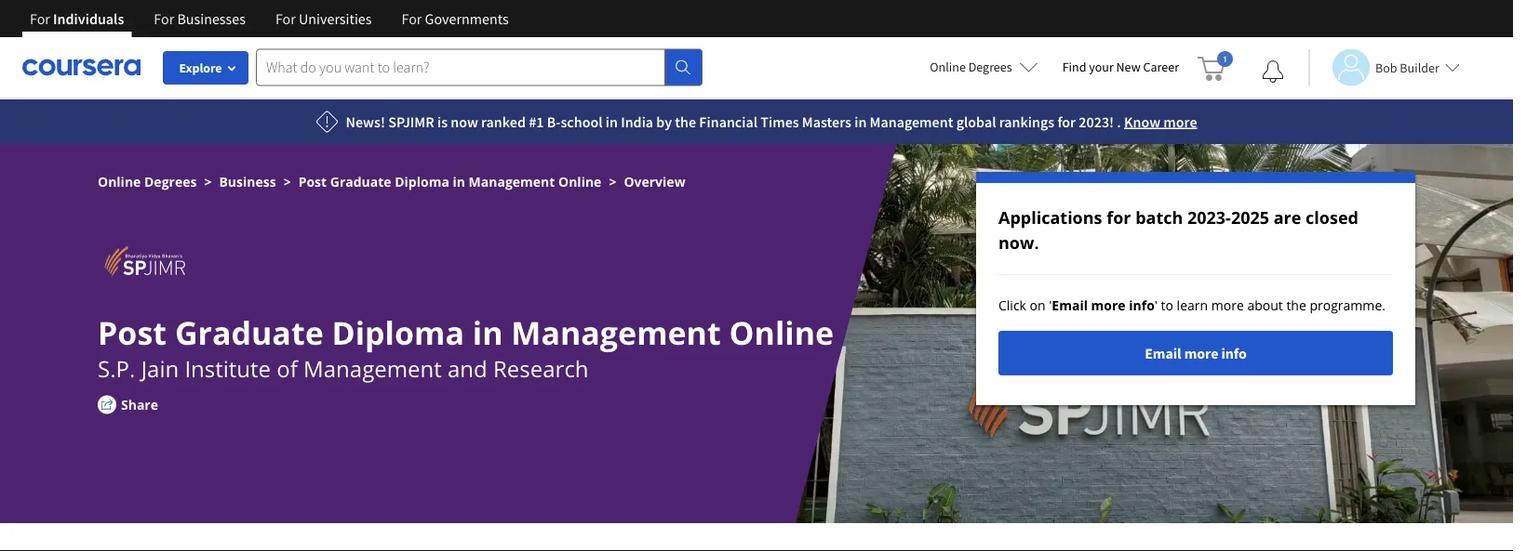 Task type: describe. For each thing, give the bounding box(es) containing it.
for for individuals
[[30, 9, 50, 28]]

bob builder
[[1376, 59, 1440, 76]]

applications
[[999, 207, 1103, 229]]

2 ' from the left
[[1155, 296, 1158, 314]]

click on ' email more info ' to learn more about the programme.
[[999, 296, 1386, 314]]

of
[[277, 354, 298, 384]]

career
[[1144, 59, 1179, 75]]

for governments
[[402, 9, 509, 28]]

online degrees
[[930, 59, 1012, 75]]

coursera image
[[22, 52, 141, 82]]

batch
[[1136, 207, 1183, 229]]

1 ' from the left
[[1049, 296, 1052, 314]]

more right learn
[[1212, 296, 1244, 314]]

0 vertical spatial diploma
[[395, 173, 449, 191]]

explore button
[[163, 51, 249, 85]]

about
[[1248, 296, 1283, 314]]

more inside 'button'
[[1185, 344, 1219, 363]]

s.p. jain institute of management and research image
[[98, 239, 192, 284]]

and
[[448, 354, 488, 384]]

for businesses
[[154, 9, 246, 28]]

spjimr
[[388, 113, 434, 131]]

online degrees > business > post graduate diploma in management online > overview
[[98, 173, 686, 191]]

for for businesses
[[154, 9, 174, 28]]

banner navigation
[[15, 0, 524, 37]]

overview
[[624, 173, 686, 191]]

0 horizontal spatial email
[[1052, 296, 1088, 314]]

click
[[999, 296, 1027, 314]]

builder
[[1400, 59, 1440, 76]]

2 > from the left
[[284, 173, 291, 191]]

online inside post graduate diploma in management online s.p. jain institute of management and research
[[729, 311, 834, 355]]

online inside dropdown button
[[930, 59, 966, 75]]

now
[[451, 113, 478, 131]]

institute
[[185, 354, 271, 384]]

What do you want to learn? text field
[[256, 49, 666, 86]]

0 horizontal spatial info
[[1129, 296, 1155, 314]]

explore
[[179, 60, 222, 76]]

for for governments
[[402, 9, 422, 28]]

school
[[561, 113, 603, 131]]

applications for batch 2023-2025 are closed now.
[[999, 207, 1359, 255]]

degrees for online degrees
[[969, 59, 1012, 75]]

global
[[957, 113, 996, 131]]

1 horizontal spatial post
[[298, 173, 327, 191]]

new
[[1117, 59, 1141, 75]]

to
[[1161, 296, 1174, 314]]

1 > from the left
[[204, 173, 212, 191]]

2025
[[1231, 207, 1270, 229]]

individuals
[[53, 9, 124, 28]]

programme.
[[1310, 296, 1386, 314]]

find your new career
[[1063, 59, 1179, 75]]

degrees for online degrees > business > post graduate diploma in management online > overview
[[144, 173, 197, 191]]

s.p.
[[98, 354, 135, 384]]

by
[[656, 113, 672, 131]]

for universities
[[275, 9, 372, 28]]

for inside applications for batch 2023-2025 are closed now.
[[1107, 207, 1131, 229]]

online degrees link
[[98, 173, 197, 191]]



Task type: locate. For each thing, give the bounding box(es) containing it.
ranked
[[481, 113, 526, 131]]

' right on
[[1049, 296, 1052, 314]]

share button
[[98, 396, 186, 415]]

.
[[1117, 113, 1121, 131]]

businesses
[[177, 9, 246, 28]]

b-
[[547, 113, 561, 131]]

more right know
[[1164, 113, 1198, 131]]

0 vertical spatial email
[[1052, 296, 1088, 314]]

4 for from the left
[[402, 9, 422, 28]]

> right business link
[[284, 173, 291, 191]]

graduate inside post graduate diploma in management online s.p. jain institute of management and research
[[175, 311, 324, 355]]

0 vertical spatial graduate
[[330, 173, 391, 191]]

2 horizontal spatial >
[[609, 173, 617, 191]]

'
[[1049, 296, 1052, 314], [1155, 296, 1158, 314]]

> left business
[[204, 173, 212, 191]]

the right by
[[675, 113, 696, 131]]

bob
[[1376, 59, 1398, 76]]

bob builder button
[[1309, 49, 1460, 86]]

info inside 'button'
[[1222, 344, 1247, 363]]

0 horizontal spatial graduate
[[175, 311, 324, 355]]

1 horizontal spatial email
[[1145, 344, 1182, 363]]

post right business link
[[298, 173, 327, 191]]

post graduate diploma in management online s.p. jain institute of management and research
[[98, 311, 834, 384]]

0 horizontal spatial the
[[675, 113, 696, 131]]

degrees left business
[[144, 173, 197, 191]]

rankings
[[999, 113, 1055, 131]]

for individuals
[[30, 9, 124, 28]]

email more info button
[[999, 331, 1393, 376]]

0 horizontal spatial degrees
[[144, 173, 197, 191]]

know more link
[[1124, 113, 1198, 131]]

1 for from the left
[[30, 9, 50, 28]]

3 > from the left
[[609, 173, 617, 191]]

1 vertical spatial diploma
[[332, 311, 464, 355]]

degrees up global
[[969, 59, 1012, 75]]

1 vertical spatial graduate
[[175, 311, 324, 355]]

None search field
[[256, 49, 703, 86]]

shopping cart: 1 item image
[[1198, 51, 1233, 81]]

> left "overview"
[[609, 173, 617, 191]]

0 horizontal spatial for
[[1058, 113, 1076, 131]]

1 vertical spatial for
[[1107, 207, 1131, 229]]

for for universities
[[275, 9, 296, 28]]

0 vertical spatial for
[[1058, 113, 1076, 131]]

2 for from the left
[[154, 9, 174, 28]]

info
[[1129, 296, 1155, 314], [1222, 344, 1247, 363]]

news! spjimr is now ranked #1 b-school in india by the financial times masters in management global rankings for 2023! . know more
[[346, 113, 1198, 131]]

the
[[675, 113, 696, 131], [1287, 296, 1307, 314]]

share
[[121, 397, 158, 414]]

more left to
[[1091, 296, 1126, 314]]

business
[[219, 173, 276, 191]]

degrees inside dropdown button
[[969, 59, 1012, 75]]

your
[[1089, 59, 1114, 75]]

0 vertical spatial degrees
[[969, 59, 1012, 75]]

graduate
[[330, 173, 391, 191], [175, 311, 324, 355]]

for left universities at the left top of page
[[275, 9, 296, 28]]

management
[[870, 113, 954, 131], [469, 173, 555, 191], [511, 311, 721, 355], [304, 354, 442, 384]]

2023!
[[1079, 113, 1114, 131]]

in inside post graduate diploma in management online s.p. jain institute of management and research
[[473, 311, 503, 355]]

business link
[[219, 173, 276, 191]]

show notifications image
[[1262, 61, 1285, 83]]

post down s.p. jain institute of management and research image
[[98, 311, 167, 355]]

degrees
[[969, 59, 1012, 75], [144, 173, 197, 191]]

online
[[930, 59, 966, 75], [98, 173, 141, 191], [559, 173, 602, 191], [729, 311, 834, 355]]

diploma
[[395, 173, 449, 191], [332, 311, 464, 355]]

on
[[1030, 296, 1046, 314]]

post graduate diploma in management online link
[[298, 173, 602, 191]]

0 horizontal spatial '
[[1049, 296, 1052, 314]]

now.
[[999, 232, 1039, 255]]

the for financial
[[675, 113, 696, 131]]

info left to
[[1129, 296, 1155, 314]]

email right on
[[1052, 296, 1088, 314]]

for
[[30, 9, 50, 28], [154, 9, 174, 28], [275, 9, 296, 28], [402, 9, 422, 28]]

1 horizontal spatial info
[[1222, 344, 1247, 363]]

for left 2023!
[[1058, 113, 1076, 131]]

know
[[1124, 113, 1161, 131]]

masters
[[802, 113, 852, 131]]

1 vertical spatial the
[[1287, 296, 1307, 314]]

post
[[298, 173, 327, 191], [98, 311, 167, 355]]

are
[[1274, 207, 1302, 229]]

the for programme.
[[1287, 296, 1307, 314]]

for left businesses
[[154, 9, 174, 28]]

1 horizontal spatial for
[[1107, 207, 1131, 229]]

>
[[204, 173, 212, 191], [284, 173, 291, 191], [609, 173, 617, 191]]

1 horizontal spatial '
[[1155, 296, 1158, 314]]

0 horizontal spatial post
[[98, 311, 167, 355]]

more
[[1164, 113, 1198, 131], [1091, 296, 1126, 314], [1212, 296, 1244, 314], [1185, 344, 1219, 363]]

in
[[606, 113, 618, 131], [855, 113, 867, 131], [453, 173, 465, 191], [473, 311, 503, 355]]

universities
[[299, 9, 372, 28]]

1 horizontal spatial the
[[1287, 296, 1307, 314]]

#1
[[529, 113, 544, 131]]

email more info
[[1145, 344, 1247, 363]]

0 vertical spatial the
[[675, 113, 696, 131]]

is
[[437, 113, 448, 131]]

find
[[1063, 59, 1087, 75]]

1 vertical spatial post
[[98, 311, 167, 355]]

1 horizontal spatial >
[[284, 173, 291, 191]]

2023-
[[1188, 207, 1231, 229]]

1 horizontal spatial degrees
[[969, 59, 1012, 75]]

financial
[[699, 113, 758, 131]]

1 vertical spatial degrees
[[144, 173, 197, 191]]

post inside post graduate diploma in management online s.p. jain institute of management and research
[[98, 311, 167, 355]]

1 vertical spatial email
[[1145, 344, 1182, 363]]

research
[[493, 354, 589, 384]]

for
[[1058, 113, 1076, 131], [1107, 207, 1131, 229]]

0 vertical spatial info
[[1129, 296, 1155, 314]]

more down learn
[[1185, 344, 1219, 363]]

find your new career link
[[1053, 56, 1189, 79]]

closed
[[1306, 207, 1359, 229]]

for left governments
[[402, 9, 422, 28]]

email down to
[[1145, 344, 1182, 363]]

news!
[[346, 113, 385, 131]]

0 horizontal spatial >
[[204, 173, 212, 191]]

info down click on ' email more info ' to learn more about the programme.
[[1222, 344, 1247, 363]]

for left "batch"
[[1107, 207, 1131, 229]]

for left individuals
[[30, 9, 50, 28]]

1 vertical spatial info
[[1222, 344, 1247, 363]]

online degrees button
[[915, 47, 1053, 87]]

email
[[1052, 296, 1088, 314], [1145, 344, 1182, 363]]

governments
[[425, 9, 509, 28]]

learn
[[1177, 296, 1208, 314]]

times
[[761, 113, 799, 131]]

1 horizontal spatial graduate
[[330, 173, 391, 191]]

diploma inside post graduate diploma in management online s.p. jain institute of management and research
[[332, 311, 464, 355]]

0 vertical spatial post
[[298, 173, 327, 191]]

jain
[[141, 354, 179, 384]]

email inside 'button'
[[1145, 344, 1182, 363]]

the right about
[[1287, 296, 1307, 314]]

india
[[621, 113, 654, 131]]

' left to
[[1155, 296, 1158, 314]]

3 for from the left
[[275, 9, 296, 28]]



Task type: vqa. For each thing, say whether or not it's contained in the screenshot.
graduate within the Post Graduate Diploma in Management Online S.P. Jain Institute of Management and Research
yes



